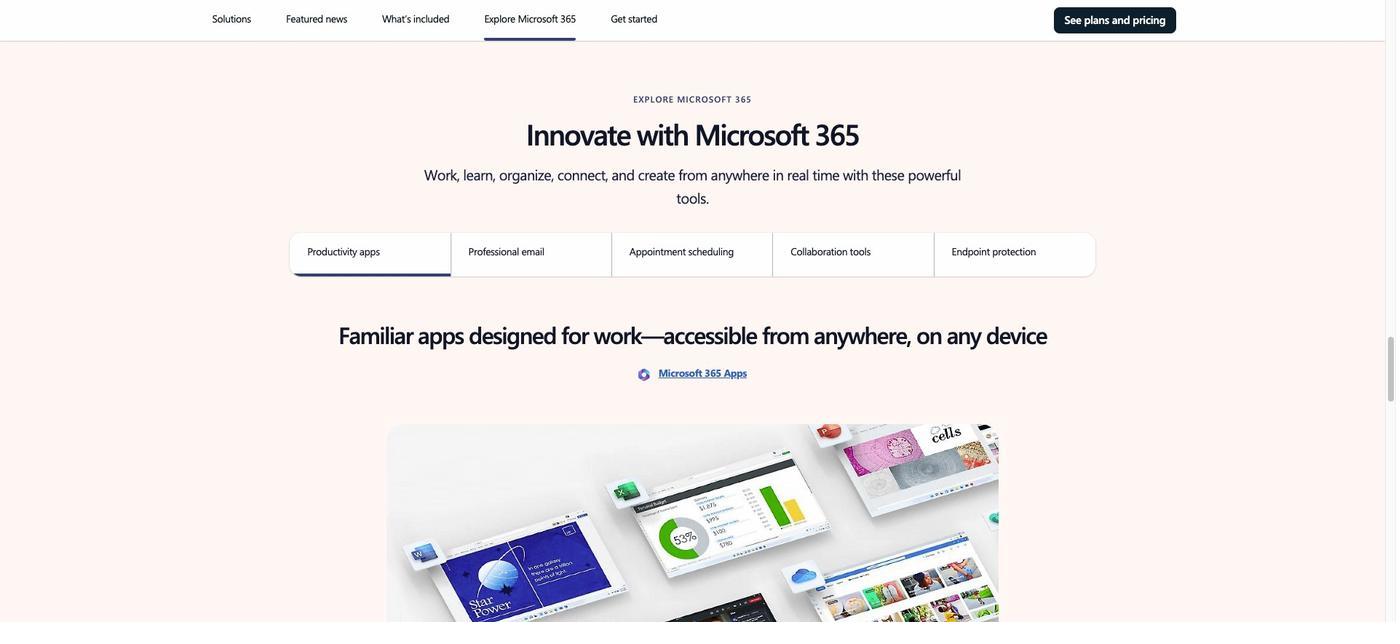 Task type: vqa. For each thing, say whether or not it's contained in the screenshot.
Dive
no



Task type: locate. For each thing, give the bounding box(es) containing it.
pictures showing multiple windows for different microsoft applications placed horizontally image
[[387, 424, 999, 622]]

collaboration tools image
[[791, 244, 916, 259]]

with
[[637, 114, 688, 153]]

in page navigation element
[[140, 0, 1245, 41]]

tab list
[[290, 233, 1095, 276]]

endpoint protection image
[[952, 244, 1078, 259]]

apps
[[724, 366, 747, 380]]

appointment scheduling image
[[630, 244, 755, 259]]

familiar apps designed for work—accessible from anywhere, on any device
[[338, 319, 1047, 350]]

familiar
[[338, 319, 413, 350]]

explore microsoft 365 image
[[484, 38, 576, 41]]

1 vertical spatial 365
[[705, 366, 721, 380]]

0 vertical spatial 365
[[815, 114, 859, 153]]

0 horizontal spatial 365
[[705, 366, 721, 380]]

0 vertical spatial microsoft
[[695, 114, 808, 153]]

from
[[762, 319, 809, 350]]

see
[[1065, 12, 1081, 27]]

microsoft 365 apps
[[659, 366, 747, 380]]

work—accessible
[[594, 319, 757, 350]]

microsoft
[[695, 114, 808, 153], [659, 366, 702, 380]]

see plans and pricing
[[1065, 12, 1166, 27]]

365
[[815, 114, 859, 153], [705, 366, 721, 380]]

1 vertical spatial microsoft
[[659, 366, 702, 380]]

plans
[[1084, 12, 1109, 27]]



Task type: describe. For each thing, give the bounding box(es) containing it.
any
[[947, 319, 981, 350]]

designed
[[469, 319, 556, 350]]

pricing
[[1133, 12, 1166, 27]]

anywhere,
[[814, 319, 911, 350]]

on
[[916, 319, 942, 350]]

innovate
[[526, 114, 630, 153]]

see plans and pricing link
[[1054, 7, 1176, 33]]

and
[[1112, 12, 1130, 27]]

microsoft 365 apps link
[[659, 366, 747, 380]]

for
[[561, 319, 588, 350]]

innovate with microsoft 365
[[526, 114, 859, 153]]

1 horizontal spatial 365
[[815, 114, 859, 153]]

professional email image
[[468, 244, 594, 259]]

apps
[[418, 319, 464, 350]]

device
[[986, 319, 1047, 350]]



